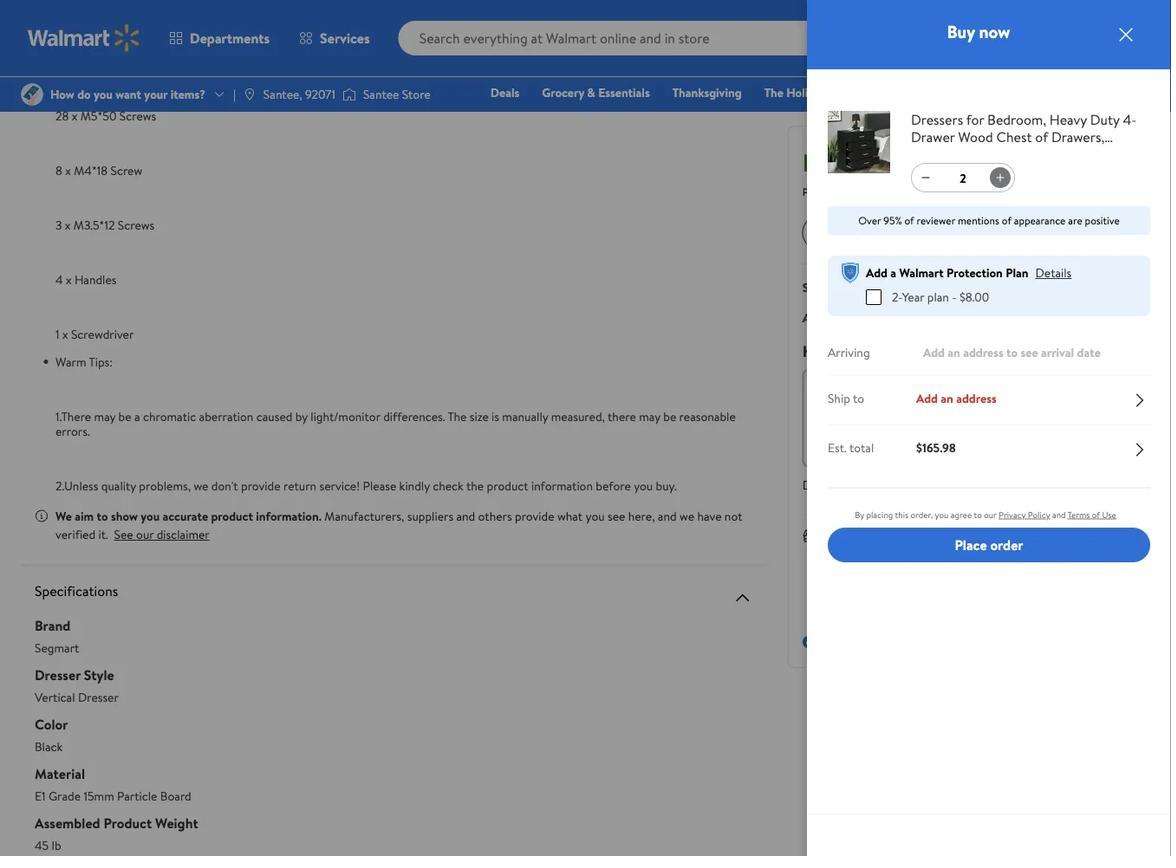 Task type: locate. For each thing, give the bounding box(es) containing it.
be left chromatic at left
[[118, 408, 131, 425]]

check
[[433, 478, 464, 495]]

add to cart
[[1020, 223, 1089, 242]]

delivery
[[1061, 409, 1105, 426], [803, 476, 846, 493]]

x up warm
[[62, 326, 68, 343]]

our
[[984, 509, 997, 521], [136, 526, 154, 543]]

2 be from the left
[[664, 408, 677, 425]]

1 may from the left
[[94, 408, 116, 425]]

-
[[952, 289, 957, 306]]

screws right m3.5*12
[[118, 217, 155, 234]]

1 vertical spatial dresser
[[35, 665, 81, 684]]

1 horizontal spatial 2
[[1133, 20, 1139, 34]]

0 horizontal spatial drawer
[[83, 53, 122, 70]]

by right the fulfilled
[[869, 560, 879, 575]]

add up plan at the top of the page
[[1020, 223, 1045, 242]]

1 vertical spatial buy now
[[859, 223, 910, 242]]

1 available from the left
[[960, 426, 998, 440]]

dresser down walmart image
[[124, 53, 165, 70]]

1 vertical spatial drawer
[[842, 279, 881, 295]]

add
[[1020, 223, 1045, 242], [866, 264, 888, 281], [923, 344, 945, 361], [917, 390, 938, 407]]

an left intent image for pickup
[[941, 390, 954, 407]]

0 vertical spatial 2
[[1133, 20, 1139, 34]]

2
[[1133, 20, 1139, 34], [960, 169, 967, 186]]

1 vertical spatial :
[[869, 309, 872, 326]]

1 horizontal spatial buy
[[947, 20, 975, 44]]

be left reasonable
[[664, 408, 677, 425]]

buy up registry link on the right
[[947, 20, 975, 44]]

address for add an address
[[957, 390, 997, 407]]

0 horizontal spatial available
[[960, 426, 998, 440]]

aim
[[75, 508, 94, 525]]

0 horizontal spatial a
[[134, 408, 140, 425]]

not inside pickup not available
[[940, 426, 958, 440]]

1 horizontal spatial buy now
[[947, 20, 1011, 44]]

0 vertical spatial our
[[984, 509, 997, 521]]

by right caused
[[295, 408, 308, 425]]

0 vertical spatial address
[[964, 344, 1004, 361]]

grocery & essentials link
[[534, 83, 658, 102]]

available
[[960, 426, 998, 440], [1074, 426, 1112, 440]]

0 horizontal spatial 2
[[960, 169, 967, 186]]

segmart
[[35, 640, 79, 657]]

delivery inside delivery not available
[[1061, 409, 1105, 426]]

dresser
[[124, 53, 165, 70], [35, 665, 81, 684], [78, 689, 119, 706]]

see inside buy now dialog
[[1021, 344, 1038, 361]]

a left chromatic at left
[[134, 408, 140, 425]]

1 not from the left
[[940, 426, 958, 440]]

buy left 95%
[[859, 223, 881, 242]]

1 horizontal spatial be
[[664, 408, 677, 425]]

0 vertical spatial drawer
[[83, 53, 122, 70]]

fulfilled
[[830, 560, 866, 575]]

year
[[902, 289, 925, 306]]

to right item?
[[1007, 344, 1018, 361]]

by for sold
[[856, 530, 868, 547]]

0 vertical spatial black
[[903, 309, 931, 326]]

not inside delivery not available
[[1054, 426, 1071, 440]]

now
[[979, 20, 1011, 44], [885, 223, 910, 242]]

0 horizontal spatial product
[[211, 508, 253, 525]]

x right 8
[[65, 162, 71, 179]]

total
[[850, 439, 874, 456]]

light/monitor
[[311, 408, 380, 425]]

drawer for :
[[842, 279, 881, 295]]

by placing this order, you agree to our privacy policy and terms of use
[[855, 509, 1117, 521]]

0 vertical spatial an
[[948, 344, 961, 361]]

1 horizontal spatial we
[[680, 508, 695, 525]]

0 vertical spatial 1
[[55, 53, 59, 70]]

1 vertical spatial 4-
[[830, 279, 842, 295]]

specifications image
[[732, 587, 753, 608]]

black up material
[[35, 739, 63, 756]]

2 available from the left
[[1074, 426, 1112, 440]]

the left size
[[448, 408, 467, 425]]

learn more about strikethrough prices image
[[976, 160, 990, 174]]

dresser up "vertical"
[[35, 665, 81, 684]]

we inside manufacturers, suppliers and others provide what you see here, and we have not verified it.
[[680, 508, 695, 525]]

1 vertical spatial screws
[[118, 217, 155, 234]]

0 horizontal spatial may
[[94, 408, 116, 425]]

available down date
[[1074, 426, 1112, 440]]

may right there
[[639, 408, 661, 425]]

we left "don't" at the bottom left of the page
[[194, 478, 209, 495]]

: up actual
[[823, 279, 827, 295]]

0 vertical spatial 4-
[[71, 53, 83, 70]]

1 horizontal spatial product
[[487, 478, 529, 495]]

free
[[846, 439, 866, 454]]

of right 95%
[[905, 213, 914, 228]]

we left "have"
[[680, 508, 695, 525]]

1 vertical spatial address
[[957, 390, 997, 407]]

1 vertical spatial 1
[[55, 326, 59, 343]]

our inside buy now dialog
[[984, 509, 997, 521]]

1 horizontal spatial available
[[1074, 426, 1112, 440]]

0 vertical spatial a
[[891, 264, 897, 281]]

pickup not available
[[940, 409, 998, 440]]

1 vertical spatial provide
[[515, 508, 555, 525]]

one debit link
[[1002, 108, 1076, 126]]

you right do
[[858, 340, 883, 362]]

2 not from the left
[[1054, 426, 1071, 440]]

0 vertical spatial :
[[823, 279, 827, 295]]

an
[[948, 344, 961, 361], [941, 390, 954, 407]]

place order button
[[828, 528, 1151, 563]]

1 vertical spatial by
[[856, 530, 868, 547]]

8 x m4*18 screw
[[55, 162, 142, 179]]

available inside delivery not available
[[1074, 426, 1112, 440]]

1 1 from the top
[[55, 53, 59, 70]]

0 vertical spatial screws
[[119, 107, 156, 124]]

1 horizontal spatial a
[[891, 264, 897, 281]]

28
[[55, 107, 69, 124]]

1 horizontal spatial may
[[639, 408, 661, 425]]

2-year plan - $8.00
[[892, 289, 990, 306]]

may
[[94, 408, 116, 425], [639, 408, 661, 425]]

drawer
[[83, 53, 122, 70], [842, 279, 881, 295]]

45
[[35, 838, 49, 854]]

our left privacy at the right bottom
[[984, 509, 997, 521]]

now inside button
[[885, 223, 910, 242]]

now
[[803, 145, 851, 179]]

2-year plan - $8.00 element
[[866, 289, 990, 306]]

add for add a walmart protection plan details
[[866, 264, 888, 281]]

2 vertical spatial dresser
[[78, 689, 119, 706]]

black down year
[[903, 309, 931, 326]]

an up intent image for pickup
[[948, 344, 961, 361]]

date
[[1077, 344, 1101, 361]]

$82.99
[[857, 145, 927, 179]]

and left "others"
[[456, 508, 475, 525]]

0 vertical spatial walmart
[[900, 264, 944, 281]]

0 vertical spatial provide
[[241, 478, 281, 495]]

0 horizontal spatial not
[[940, 426, 958, 440]]

0 vertical spatial by
[[295, 408, 308, 425]]

delivery down date
[[1061, 409, 1105, 426]]

to inside button
[[1048, 223, 1061, 242]]

buy now inside button
[[859, 223, 910, 242]]

1 vertical spatial buy
[[859, 223, 881, 242]]

see our disclaimer
[[114, 526, 210, 543]]

0 horizontal spatial 4-
[[71, 53, 83, 70]]

0 horizontal spatial black
[[35, 739, 63, 756]]

edit selections button
[[1060, 277, 1136, 294]]

0 horizontal spatial color
[[35, 715, 68, 734]]

provide left the "what" at the left bottom
[[515, 508, 555, 525]]

x right '4'
[[66, 271, 72, 288]]

0 horizontal spatial see
[[608, 508, 625, 525]]

you right the "what" at the left bottom
[[586, 508, 605, 525]]

4- down walmart image
[[71, 53, 83, 70]]

1 horizontal spatial 4-
[[830, 279, 842, 295]]

address up intent image for pickup
[[964, 344, 1004, 361]]

0 vertical spatial see
[[1021, 344, 1038, 361]]

style
[[84, 665, 114, 684]]

a up 2-
[[891, 264, 897, 281]]

walmart
[[900, 264, 944, 281], [882, 560, 920, 575]]

2-
[[892, 289, 902, 306]]

1 horizontal spatial delivery
[[1061, 409, 1105, 426]]

provide inside manufacturers, suppliers and others provide what you see here, and we have not verified it.
[[515, 508, 555, 525]]

black
[[903, 309, 931, 326], [35, 739, 63, 756]]

2 vertical spatial by
[[869, 560, 879, 575]]

1 horizontal spatial the
[[765, 84, 784, 101]]

1 horizontal spatial black
[[903, 309, 931, 326]]

1 vertical spatial we
[[680, 508, 695, 525]]

1
[[55, 53, 59, 70], [55, 326, 59, 343]]

Search search field
[[399, 21, 872, 55]]

thanksgiving link
[[665, 83, 750, 102]]

santee, 92071 button
[[867, 476, 941, 493]]

95%
[[884, 213, 902, 228]]

1 up warm
[[55, 326, 59, 343]]

see left here,
[[608, 508, 625, 525]]

details
[[1036, 264, 1072, 281]]

online
[[903, 184, 931, 199]]

particle
[[117, 788, 157, 805]]

reasonable
[[679, 408, 736, 425]]

color down "vertical"
[[35, 715, 68, 734]]

terms of use link
[[1068, 509, 1117, 521]]

place order
[[955, 536, 1024, 555]]

0 vertical spatial buy now
[[947, 20, 1011, 44]]

add inside button
[[1020, 223, 1045, 242]]

this
[[895, 509, 909, 521]]

to left cart
[[1048, 223, 1061, 242]]

0 horizontal spatial of
[[905, 213, 914, 228]]

0 vertical spatial delivery
[[1061, 409, 1105, 426]]

to up by
[[849, 476, 860, 493]]

not down "arrival" at the top right of page
[[1054, 426, 1071, 440]]

screws for 3 x m3.5*12 screws
[[118, 217, 155, 234]]

caused
[[256, 408, 293, 425]]

buy inside the buy now button
[[859, 223, 881, 242]]

1 down walmart image
[[55, 53, 59, 70]]

0 horizontal spatial be
[[118, 408, 131, 425]]

see left "arrival" at the top right of page
[[1021, 344, 1038, 361]]

size
[[470, 408, 489, 425]]

2 horizontal spatial and
[[1053, 509, 1066, 521]]

1 horizontal spatial drawer
[[842, 279, 881, 295]]

1 horizontal spatial see
[[1021, 344, 1038, 361]]

not down add an address
[[940, 426, 958, 440]]

address up pickup
[[957, 390, 997, 407]]

legal information image
[[934, 184, 948, 198]]

buy now inside dialog
[[947, 20, 1011, 44]]

and left terms
[[1053, 509, 1066, 521]]

2 may from the left
[[639, 408, 661, 425]]

drawer down walmart image
[[83, 53, 122, 70]]

information.
[[256, 508, 322, 525]]

buy now
[[947, 20, 1011, 44], [859, 223, 910, 242]]

delivery down est.
[[803, 476, 846, 493]]

you up see our disclaimer button
[[141, 508, 160, 525]]

$8.00
[[960, 289, 990, 306]]

others
[[478, 508, 512, 525]]

price when purchased online
[[803, 184, 931, 199]]

want
[[887, 340, 920, 362]]

our right see
[[136, 526, 154, 543]]

x for m5*50
[[72, 107, 78, 124]]

and right here,
[[658, 508, 677, 525]]

purchased
[[855, 184, 901, 199]]

0 horizontal spatial our
[[136, 526, 154, 543]]

0 horizontal spatial provide
[[241, 478, 281, 495]]

1 vertical spatial a
[[134, 408, 140, 425]]

x for 4-
[[62, 53, 68, 70]]

drawer left 2-
[[842, 279, 881, 295]]

product
[[104, 814, 152, 833]]

walmart up 2-year plan - $8.00 element
[[900, 264, 944, 281]]

add right want
[[923, 344, 945, 361]]

before
[[596, 478, 631, 495]]

1 horizontal spatial provide
[[515, 508, 555, 525]]

color inside brand segmart dresser style vertical dresser color black material e1 grade 15mm particle board assembled product weight 45 lb
[[35, 715, 68, 734]]

sold
[[830, 530, 853, 547]]

by right sold
[[856, 530, 868, 547]]

the inside 1.there may be a chromatic aberration caused by light/monitor differences. the size is manually measured, there may be reasonable errors.
[[448, 408, 467, 425]]

of right mentions
[[1002, 213, 1012, 228]]

available inside pickup not available
[[960, 426, 998, 440]]

ship to
[[828, 390, 865, 407]]

have
[[698, 508, 722, 525]]

of left use
[[1092, 509, 1100, 521]]

1.there may be a chromatic aberration caused by light/monitor differences. the size is manually measured, there may be reasonable errors.
[[55, 408, 736, 440]]

intent image for pickup image
[[955, 381, 983, 409]]

0 horizontal spatial buy now
[[859, 223, 910, 242]]

1 vertical spatial delivery
[[803, 476, 846, 493]]

product right the on the left bottom
[[487, 478, 529, 495]]

1 vertical spatial color
[[35, 715, 68, 734]]

product down "don't" at the bottom left of the page
[[211, 508, 253, 525]]

x right 3
[[65, 217, 71, 234]]

: down 2-year plan - $8.00 option
[[869, 309, 872, 326]]

intent image for shipping image
[[842, 381, 870, 409]]

soft
[[871, 530, 901, 547]]

2 1 from the top
[[55, 326, 59, 343]]

x for handles
[[66, 271, 72, 288]]

0 horizontal spatial delivery
[[803, 476, 846, 493]]

1 vertical spatial now
[[885, 223, 910, 242]]

0 vertical spatial buy
[[947, 20, 975, 44]]

the left holiday
[[765, 84, 784, 101]]

by
[[295, 408, 308, 425], [856, 530, 868, 547], [869, 560, 879, 575]]

buy now down 'purchased'
[[859, 223, 910, 242]]

santee,
[[867, 476, 907, 493]]

0 vertical spatial now
[[979, 20, 1011, 44]]

screws right m5*50
[[119, 107, 156, 124]]

0 horizontal spatial the
[[448, 408, 467, 425]]

1 vertical spatial 2
[[960, 169, 967, 186]]

accurate
[[163, 508, 208, 525]]

0 horizontal spatial now
[[885, 223, 910, 242]]

1 horizontal spatial now
[[979, 20, 1011, 44]]

shop
[[830, 84, 856, 101]]

2-Year plan - $8.00 checkbox
[[866, 290, 882, 305]]

you left agree
[[935, 509, 949, 521]]

available down intent image for pickup
[[960, 426, 998, 440]]

1 vertical spatial walmart
[[882, 560, 920, 575]]

available for delivery
[[1074, 426, 1112, 440]]

of
[[905, 213, 914, 228], [1002, 213, 1012, 228], [1092, 509, 1100, 521]]

provide right "don't" at the bottom left of the page
[[241, 478, 281, 495]]

walmart for a
[[900, 264, 944, 281]]

buy now up registry link on the right
[[947, 20, 1011, 44]]

1 vertical spatial the
[[448, 408, 467, 425]]

0 vertical spatial color
[[840, 309, 869, 326]]

actual color :
[[803, 309, 872, 326]]

color down 2-year plan - $8.00 option
[[840, 309, 869, 326]]

0 horizontal spatial we
[[194, 478, 209, 495]]

0 vertical spatial dresser
[[124, 53, 165, 70]]

x down walmart image
[[62, 53, 68, 70]]

1 horizontal spatial not
[[1054, 426, 1071, 440]]

may right the 1.there
[[94, 408, 116, 425]]

1 vertical spatial see
[[608, 508, 625, 525]]

1 vertical spatial product
[[211, 508, 253, 525]]

arrival
[[1041, 344, 1075, 361]]

x right 28
[[72, 107, 78, 124]]

walmart inside buy now dialog
[[900, 264, 944, 281]]

the
[[765, 84, 784, 101], [448, 408, 467, 425]]

4- right size on the top of the page
[[830, 279, 842, 295]]

warm
[[55, 353, 86, 370]]

selections
[[1084, 277, 1136, 294]]

deals link
[[483, 83, 527, 102]]

0 vertical spatial product
[[487, 478, 529, 495]]

are
[[1069, 213, 1083, 228]]

28 x m5*50 screws
[[55, 107, 156, 124]]

buy.
[[656, 478, 677, 495]]

dresser down style
[[78, 689, 119, 706]]

1 for 1 x screwdriver
[[55, 326, 59, 343]]

1 vertical spatial an
[[941, 390, 954, 407]]

add for add to cart
[[1020, 223, 1045, 242]]

1 vertical spatial black
[[35, 739, 63, 756]]

x for screwdriver
[[62, 326, 68, 343]]

available for pickup
[[960, 426, 998, 440]]

specifications
[[35, 581, 118, 600]]

add left intent image for pickup
[[917, 390, 938, 407]]

0 horizontal spatial :
[[823, 279, 827, 295]]

1 horizontal spatial our
[[984, 509, 997, 521]]

screws
[[119, 107, 156, 124], [118, 217, 155, 234]]

add up 2-year plan - $8.00 option
[[866, 264, 888, 281]]

sold by soft inc.
[[830, 530, 928, 547]]

suppliers
[[407, 508, 454, 525]]

fashion
[[880, 108, 921, 125]]

walmart down soft on the bottom of page
[[882, 560, 920, 575]]

buy
[[947, 20, 975, 44], [859, 223, 881, 242]]

0 horizontal spatial buy
[[859, 223, 881, 242]]

not for delivery
[[1054, 426, 1071, 440]]

x for m4*18
[[65, 162, 71, 179]]



Task type: vqa. For each thing, say whether or not it's contained in the screenshot.
1st Personal
no



Task type: describe. For each thing, give the bounding box(es) containing it.
quality
[[101, 478, 136, 495]]

1.there
[[55, 408, 91, 425]]

1 horizontal spatial color
[[840, 309, 869, 326]]

arriving
[[828, 344, 870, 361]]

grocery
[[542, 84, 584, 101]]

2 inside button
[[1133, 20, 1139, 34]]

see inside manufacturers, suppliers and others provide what you see here, and we have not verified it.
[[608, 508, 625, 525]]

2 inside buy now dialog
[[960, 169, 967, 186]]

a inside 1.there may be a chromatic aberration caused by light/monitor differences. the size is manually measured, there may be reasonable errors.
[[134, 408, 140, 425]]

privacy
[[999, 509, 1026, 521]]

grade
[[49, 788, 81, 805]]

now $82.99
[[803, 145, 927, 179]]

1 x 4-drawer dresser
[[55, 53, 165, 70]]

add for add an address
[[917, 390, 938, 407]]

size
[[803, 279, 823, 295]]

increase quantity dressers for bedroom, heavy duty 4-drawer wood chest of drawers, modern storage bedroom chest for kids room, black vertical storage cabinet for bathroom, closet, entryway, hallway, nursery, l2027, current quantity 2 image
[[994, 171, 1008, 185]]

delivery for to
[[803, 476, 846, 493]]

est. total
[[828, 439, 874, 456]]

errors.
[[55, 423, 90, 440]]

m5*50
[[80, 107, 117, 124]]

m3.5*12
[[74, 217, 115, 234]]

service!
[[319, 478, 360, 495]]

92071
[[910, 476, 941, 493]]

add for add an address to see arrival date
[[923, 344, 945, 361]]

black inside brand segmart dresser style vertical dresser color black material e1 grade 15mm particle board assembled product weight 45 lb
[[35, 739, 63, 756]]

assembled
[[35, 814, 100, 833]]

here,
[[628, 508, 655, 525]]

2.unless quality problems, we don't provide return service! please kindly check the product information before you buy.
[[55, 478, 677, 495]]

shipping
[[833, 409, 878, 426]]

by
[[855, 509, 865, 521]]

a inside buy now dialog
[[891, 264, 897, 281]]

close panel image
[[1116, 24, 1137, 45]]

grocery & essentials
[[542, 84, 650, 101]]

we aim to show you accurate product information.
[[55, 508, 322, 525]]

2.unless
[[55, 478, 98, 495]]

1 horizontal spatial and
[[658, 508, 677, 525]]

Walmart Site-Wide search field
[[399, 21, 872, 55]]

measured,
[[551, 408, 605, 425]]

agree
[[951, 509, 972, 521]]

plan
[[1006, 264, 1029, 281]]

placing
[[867, 509, 893, 521]]

0 vertical spatial the
[[765, 84, 784, 101]]

how do you want your item?
[[803, 340, 996, 362]]

2 horizontal spatial of
[[1092, 509, 1100, 521]]

now inside dialog
[[979, 20, 1011, 44]]

4
[[55, 271, 63, 288]]

one debit
[[1010, 108, 1069, 125]]

there
[[608, 408, 636, 425]]

over 95% of reviewer mentions of appearance are positive
[[859, 213, 1120, 228]]

add a walmart protection plan details
[[866, 264, 1072, 281]]

walmart+
[[1091, 108, 1143, 125]]

and inside buy now dialog
[[1053, 509, 1066, 521]]

&
[[587, 84, 596, 101]]

board
[[160, 788, 191, 805]]

do
[[837, 340, 855, 362]]

debit
[[1039, 108, 1069, 125]]

edit selections
[[1060, 277, 1136, 294]]

walmart image
[[28, 24, 140, 52]]

when
[[828, 184, 852, 199]]

kindly
[[399, 478, 430, 495]]

registry link
[[935, 108, 995, 126]]

appearance
[[1014, 213, 1066, 228]]

you left buy.
[[634, 478, 653, 495]]

screws for 28 x m5*50 screws
[[119, 107, 156, 124]]

an for add an address to see arrival date
[[948, 344, 961, 361]]

decrease quantity dressers for bedroom, heavy duty 4-drawer wood chest of drawers, modern storage bedroom chest for kids room, black vertical storage cabinet for bathroom, closet, entryway, hallway, nursery, l2027, current quantity 2 image
[[919, 171, 933, 185]]

not for pickup
[[940, 426, 958, 440]]

buy now dialog
[[807, 0, 1171, 857]]

1 horizontal spatial :
[[869, 309, 872, 326]]

to right aim
[[97, 508, 108, 525]]

actual
[[803, 309, 837, 326]]

manufacturers, suppliers and others provide what you see here, and we have not verified it.
[[55, 508, 743, 543]]

drawer for x
[[83, 53, 122, 70]]

positive
[[1085, 213, 1120, 228]]

order
[[991, 536, 1024, 555]]

4- for :
[[830, 279, 842, 295]]

information
[[531, 478, 593, 495]]

how
[[803, 340, 834, 362]]

1 vertical spatial our
[[136, 526, 154, 543]]

1 be from the left
[[118, 408, 131, 425]]

brand
[[35, 616, 70, 635]]

problems,
[[139, 478, 191, 495]]

to right ship
[[853, 390, 865, 407]]

you inside manufacturers, suppliers and others provide what you see here, and we have not verified it.
[[586, 508, 605, 525]]

disclaimer
[[157, 526, 210, 543]]

delivery for not
[[1061, 409, 1105, 426]]

address for add an address to see arrival date
[[964, 344, 1004, 361]]

3
[[55, 217, 62, 234]]

you inside buy now dialog
[[935, 509, 949, 521]]

what
[[557, 508, 583, 525]]

to right agree
[[974, 509, 982, 521]]

plan
[[928, 289, 949, 306]]

walmart for by
[[882, 560, 920, 575]]

nov
[[858, 426, 877, 440]]

add an address to see arrival date
[[923, 344, 1101, 361]]

x for m3.5*12
[[65, 217, 71, 234]]

lb
[[52, 838, 61, 854]]

delivery to santee, 92071
[[803, 476, 941, 493]]

we
[[55, 508, 72, 525]]

0 horizontal spatial and
[[456, 508, 475, 525]]

4- for x
[[71, 53, 83, 70]]

0 vertical spatial we
[[194, 478, 209, 495]]

buy inside buy now dialog
[[947, 20, 975, 44]]

17
[[879, 426, 888, 440]]

cart
[[1064, 223, 1089, 242]]

the
[[467, 478, 484, 495]]

2 button
[[1102, 17, 1156, 59]]

weight
[[155, 814, 198, 833]]

3 x m3.5*12 screws
[[55, 217, 155, 234]]

manufacturers,
[[325, 508, 404, 525]]

an for add an address
[[941, 390, 954, 407]]

return
[[283, 478, 317, 495]]

manually
[[502, 408, 548, 425]]

by inside 1.there may be a chromatic aberration caused by light/monitor differences. the size is manually measured, there may be reasonable errors.
[[295, 408, 308, 425]]

by for fulfilled
[[869, 560, 879, 575]]

1 for 1 x 4-drawer dresser
[[55, 53, 59, 70]]

est.
[[828, 439, 847, 456]]

chromatic
[[143, 408, 196, 425]]

1 horizontal spatial of
[[1002, 213, 1012, 228]]

size : 4-drawer
[[803, 279, 881, 295]]

handles
[[75, 271, 117, 288]]

see our disclaimer button
[[114, 526, 210, 543]]



